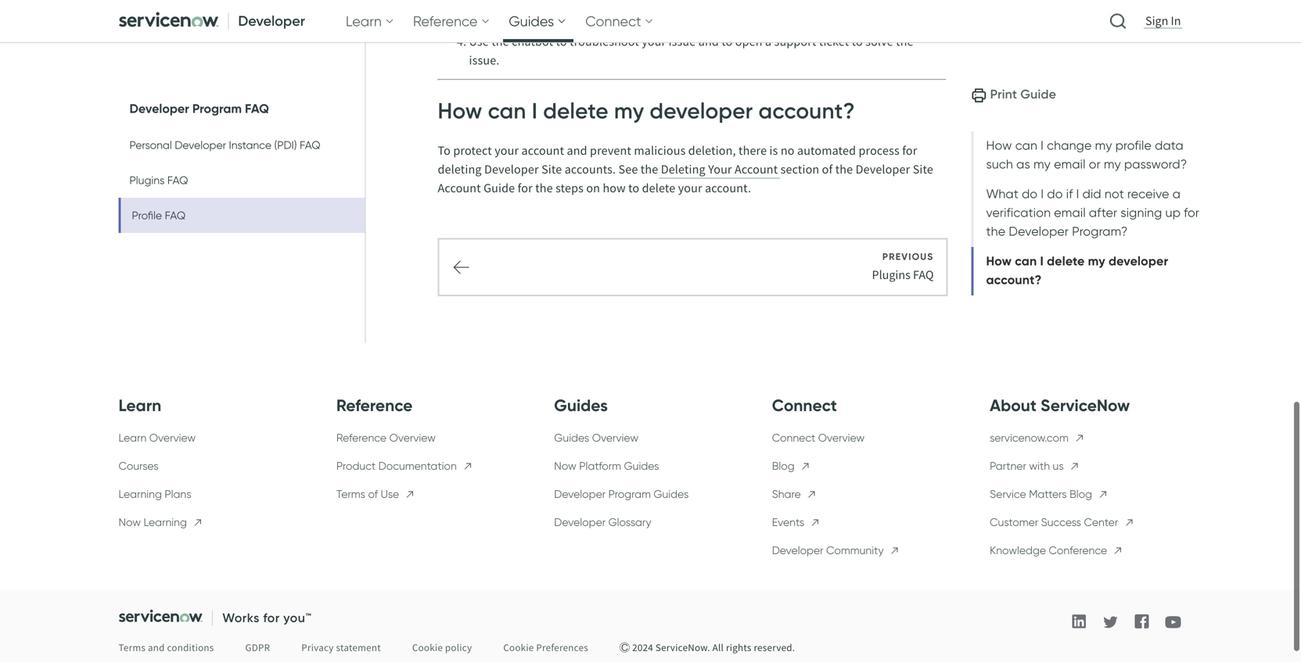 Task type: locate. For each thing, give the bounding box(es) containing it.
1 horizontal spatial connect
[[772, 395, 837, 416]]

0 vertical spatial guides
[[509, 13, 554, 30]]

learn inside button
[[346, 13, 382, 30]]

about
[[990, 395, 1037, 416]]

developer link
[[112, 0, 315, 42]]

servicenow.
[[656, 642, 710, 654]]

connect
[[586, 13, 641, 30], [772, 395, 837, 416]]

learn button
[[340, 0, 401, 42]]

0 horizontal spatial connect
[[586, 13, 641, 30]]

guides inside button
[[509, 13, 554, 30]]

guides
[[509, 13, 554, 30], [554, 395, 608, 416]]

0 vertical spatial connect
[[586, 13, 641, 30]]

0 vertical spatial learn
[[346, 13, 382, 30]]

0 vertical spatial reference
[[413, 13, 478, 30]]

0 horizontal spatial learn
[[119, 395, 161, 416]]

1 vertical spatial guides
[[554, 395, 608, 416]]

connect button
[[579, 0, 660, 42]]

connect inside button
[[586, 13, 641, 30]]

sign in button
[[1143, 12, 1184, 30]]

reference
[[413, 13, 478, 30], [336, 395, 413, 416]]

ⓒ 2024 servicenow. all rights reserved.
[[620, 642, 795, 654]]

1 horizontal spatial learn
[[346, 13, 382, 30]]

in
[[1171, 13, 1181, 29]]

1 vertical spatial connect
[[772, 395, 837, 416]]

sign in
[[1146, 13, 1181, 29]]

learn
[[346, 13, 382, 30], [119, 395, 161, 416]]



Task type: describe. For each thing, give the bounding box(es) containing it.
you
[[283, 611, 305, 626]]

reference button
[[407, 0, 496, 42]]

reserved.
[[754, 642, 795, 654]]

all
[[713, 642, 724, 654]]

sign
[[1146, 13, 1169, 29]]

reference inside button
[[413, 13, 478, 30]]

rights
[[726, 642, 752, 654]]

for
[[263, 611, 280, 626]]

developer
[[238, 12, 305, 30]]

guides button
[[503, 0, 573, 42]]

about servicenow
[[990, 395, 1130, 416]]

servicenow
[[1041, 395, 1130, 416]]

1 vertical spatial learn
[[119, 395, 161, 416]]

ⓒ
[[620, 642, 630, 654]]

2024
[[632, 642, 653, 654]]

1 vertical spatial reference
[[336, 395, 413, 416]]

works for you ™
[[222, 611, 312, 626]]

works
[[222, 611, 260, 626]]

™
[[305, 611, 312, 626]]



